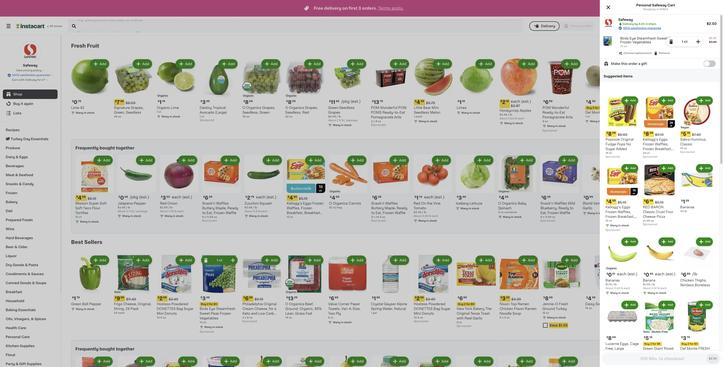 Task type: locate. For each thing, give the bounding box(es) containing it.
1 horizontal spatial waffle
[[395, 212, 406, 215]]

(est.) up banana $1.09 / lb about 0.41 lb each
[[666, 273, 676, 276]]

red inside red on the vine tomato $4.59 / lb about 0.38 lb each
[[414, 202, 421, 205]]

2 ready- from the left
[[543, 111, 555, 114]]

0 vertical spatial garlic
[[583, 207, 593, 210]]

1 horizontal spatial a
[[639, 62, 641, 66]]

$9.19 up philadelphia
[[255, 298, 263, 301]]

maple, for snack'n waffles buttery maple, ready to eat, frozen waffle 6 x 11.64 oz
[[216, 207, 227, 210]]

1 horizontal spatial buy 2 for $6
[[645, 343, 661, 346]]

safeway down 100% satisfaction guarantee button at left
[[25, 79, 37, 81]]

0 vertical spatial eye
[[630, 37, 637, 40]]

pom for 8
[[543, 106, 551, 110]]

chicken thighs, skinless boneless
[[681, 279, 711, 287]]

each (est.)
[[172, 196, 192, 199], [256, 196, 277, 199], [425, 196, 445, 199], [618, 273, 638, 276]]

toast
[[481, 312, 490, 316]]

1 vertical spatial garlic
[[473, 317, 483, 320]]

0 up lime 42
[[74, 100, 77, 105]]

11.64 for snack'n waffles buttery maple, ready to eat, frozen waffle
[[207, 216, 214, 219]]

79 for 5
[[687, 132, 691, 134]]

eggo for kellogg's eggo frozen waffles, frozen breakfast, breakfast food, original
[[622, 206, 631, 209]]

with
[[19, 79, 25, 81], [457, 317, 464, 320]]

1 horizontal spatial ready
[[397, 207, 408, 210]]

$4.59 inside red on the vine tomato $4.59 / lb about 0.38 lb each
[[414, 211, 422, 214]]

0 vertical spatial 94804
[[660, 8, 669, 11]]

1 eat from the left
[[400, 111, 405, 114]]

& right beer
[[15, 246, 17, 249]]

2 10.5 from the left
[[414, 317, 420, 320]]

organics
[[289, 106, 304, 110], [246, 106, 262, 110], [333, 202, 348, 205], [502, 202, 518, 205], [289, 303, 304, 306]]

1 horizontal spatial signature
[[629, 106, 645, 110]]

crystal
[[371, 303, 383, 306]]

0 horizontal spatial 5
[[499, 211, 500, 214]]

eggo down $4.39 original price: $5.19 element
[[303, 202, 312, 205]]

oz inside signature grapes, red, seedless 48 oz
[[633, 115, 636, 118]]

0 horizontal spatial bag
[[177, 308, 183, 311]]

original
[[621, 138, 634, 141], [606, 225, 619, 228], [264, 303, 277, 306], [457, 312, 470, 316]]

many in stock down 0.8
[[249, 215, 268, 218]]

guarantee up birds eye steamfresh sweet peas frozen vegetables button
[[648, 27, 662, 29]]

(est.) inside $0.51 each (estimated) "element"
[[628, 273, 638, 276]]

pack
[[131, 308, 139, 311]]

recipes
[[6, 129, 20, 132]]

2 grapes, from the left
[[305, 106, 318, 110]]

0 vertical spatial remove birds eye steamfresh sweet peas frozen vegetables image
[[669, 39, 675, 45]]

sponsored badge image for doritos tortilla chips, nacho cheese flavored, party size 14.5 oz
[[672, 321, 686, 323]]

signature
[[114, 106, 130, 110], [629, 106, 645, 110]]

13 for $ 13 79
[[374, 100, 380, 105]]

$ 6 89 up value
[[329, 297, 339, 301]]

(est.)
[[351, 100, 361, 103], [522, 100, 532, 103], [139, 196, 149, 199], [182, 196, 192, 199], [267, 196, 277, 199], [435, 196, 445, 199], [628, 273, 638, 276], [666, 273, 676, 276]]

89 inside $ 6 89 $9.19 philadelphia original cream cheese, for a keto and low carb lifestyle
[[249, 297, 253, 299]]

each (est.) inside $2.79 each (estimated) element
[[256, 196, 277, 199]]

breakfast up buttermilk
[[305, 212, 321, 215]]

ramen up flavor
[[518, 303, 530, 306]]

0 horizontal spatial classic
[[644, 211, 656, 214]]

$ 1 19
[[458, 100, 466, 105], [158, 100, 165, 105]]

0 horizontal spatial 24
[[114, 312, 117, 315]]

1 horizontal spatial eggo
[[622, 206, 631, 209]]

bananas for bananas $1.19 / lb about 0.43 lb each
[[606, 279, 621, 283]]

39 for snack'n waffles buttery maple, ready to eat, frozen waffle 6 x 14.4 oz
[[378, 196, 382, 199]]

personal inside personal safeway cart shopping in 94804
[[637, 4, 652, 7]]

100% inside button
[[12, 74, 19, 77]]

oils, vinegars, & spices
[[6, 318, 46, 321]]

79 for 1
[[77, 297, 80, 299]]

foods
[[22, 219, 33, 222]]

$2.50 down 1 button
[[710, 37, 717, 40]]

1 horizontal spatial $2.89
[[680, 197, 689, 201]]

1 horizontal spatial pepper
[[134, 202, 146, 205]]

stock
[[87, 112, 95, 114], [473, 112, 481, 114], [173, 115, 180, 118], [430, 120, 438, 123], [602, 120, 609, 123], [516, 122, 524, 125], [344, 124, 352, 127], [559, 125, 566, 128], [472, 208, 480, 210], [599, 212, 607, 215], [134, 215, 141, 218], [176, 215, 184, 218], [261, 215, 268, 218], [515, 216, 522, 219], [430, 220, 437, 223], [91, 221, 99, 223], [622, 225, 630, 227], [622, 292, 630, 295], [660, 292, 667, 295], [87, 308, 95, 311], [559, 317, 566, 320], [645, 317, 652, 320], [344, 322, 352, 324], [216, 326, 223, 329]]

essentials inside 🦃 turkey day essentials link
[[31, 138, 48, 141]]

0 vertical spatial personal
[[637, 4, 652, 7]]

food, for buttermilk
[[287, 216, 296, 220]]

vegan
[[681, 126, 690, 129]]

flour
[[92, 207, 100, 210]]

(est.) inside $11.45 per package (estimated) element
[[351, 100, 361, 103]]

2 arils from the left
[[566, 116, 573, 119]]

1 48 from the left
[[114, 115, 118, 118]]

delivery
[[623, 23, 635, 25], [643, 24, 659, 28], [542, 24, 556, 28]]

eat,
[[376, 212, 382, 215], [207, 212, 213, 215], [541, 212, 547, 215]]

$ inside $ 0 38
[[119, 196, 120, 199]]

1 ready from the left
[[397, 207, 408, 210]]

1 grapes, from the left
[[131, 106, 144, 110]]

monte for fresh
[[688, 347, 698, 351]]

2 buttery from the left
[[202, 207, 215, 210]]

buy 2 for $6 down $ 5 19
[[645, 343, 661, 346]]

2 vertical spatial eggo
[[622, 206, 631, 209]]

party down floral
[[6, 363, 15, 366]]

canned down whole
[[691, 357, 704, 360]]

0 vertical spatial deli
[[668, 202, 675, 205]]

1 signature from the left
[[114, 106, 130, 110]]

/ inside red onion $2.89 / lb about 1.05 lb each
[[168, 207, 170, 209]]

1 vertical spatial a
[[275, 308, 277, 311]]

health
[[6, 327, 17, 330]]

0 horizontal spatial sweet
[[200, 312, 210, 316]]

6 inside nissin top ramen chicken flavor ramen noodle soup 6 x 3 oz
[[500, 317, 502, 320]]

$4.09 original price: $5.19 element
[[75, 195, 114, 201]]

$ 3 49 for bolthouse farms carrots, premium
[[627, 196, 636, 201]]

1 all from the top
[[665, 44, 669, 48]]

pepper right bell
[[89, 303, 101, 306]]

sponsored badge image for snack'n waffles wild blueberry, ready to eat, frozen waffle 6 x 11.64 oz
[[541, 220, 555, 223]]

2 all from the top
[[665, 241, 669, 244]]

0 horizontal spatial turkey
[[11, 138, 22, 141]]

organics inside o organics baby spinach 5 oz container
[[502, 202, 518, 205]]

2 waffles from the left
[[216, 202, 229, 205]]

ct inside popsicle original fudge pops no sugar added 18 ct
[[610, 152, 613, 155]]

0 horizontal spatial remove birds eye steamfresh sweet peas frozen vegetables image
[[203, 258, 209, 264]]

pom
[[371, 106, 380, 110], [399, 106, 407, 110], [543, 106, 551, 110]]

eggo for kellogg's eggo frozen waffles, frozen breakfast, breakfast food, buttermilk
[[303, 202, 312, 205]]

1 hostess from the left
[[157, 303, 171, 306]]

cheese, inside frigo cheese, original, string, 24 pack 24 each
[[123, 303, 137, 306]]

1 arils from the left
[[395, 116, 402, 119]]

1 donettes from the left
[[157, 308, 176, 311]]

0 horizontal spatial 11.64
[[207, 216, 214, 219]]

free
[[314, 6, 324, 10], [663, 331, 669, 334], [644, 357, 651, 360]]

many in stock inside product group
[[333, 124, 352, 127]]

3 snack'n from the left
[[541, 202, 554, 205]]

100% satisfaction guarantee button
[[7, 73, 53, 77]]

save
[[550, 324, 558, 328]]

(est.) up bananas $1.19 / lb about 0.43 lb each
[[628, 273, 638, 276]]

5 for buy 2 for $6
[[646, 336, 650, 341]]

40
[[681, 210, 685, 213]]

2 waffle from the left
[[226, 212, 237, 215]]

seedless
[[340, 106, 355, 110], [126, 111, 141, 114], [629, 111, 644, 114], [414, 111, 430, 114]]

1 eat, from the left
[[376, 212, 382, 215]]

cream right sour
[[605, 303, 616, 306]]

deli up americas
[[668, 202, 675, 205]]

&
[[16, 156, 18, 159], [15, 174, 18, 177], [19, 183, 22, 186], [15, 246, 17, 249], [25, 264, 28, 267], [28, 273, 30, 276], [32, 282, 35, 285], [31, 318, 34, 321], [16, 363, 19, 366]]

2 together from the top
[[116, 348, 135, 352]]

1 vertical spatial $4.59
[[414, 211, 422, 214]]

buy for del monte fresh cut whole kernel corn, canned vegetables
[[682, 343, 688, 346]]

o for green
[[243, 106, 246, 110]]

item carousel region
[[71, 41, 711, 135], [75, 153, 713, 232], [71, 238, 711, 337]]

$ 6 89 up pom wonderful ready-to-eat pomegranate arils 8 oz
[[544, 100, 553, 105]]

increment quantity of birds eye steamfresh sweet peas frozen vegetables image for remove birds eye steamfresh sweet peas frozen vegetables icon in product group
[[696, 39, 702, 45]]

eat
[[400, 111, 405, 114], [560, 111, 566, 114]]

kellogg's eggo frozen waffles, frozen breakfast, breakfast food, original
[[606, 206, 635, 228]]

1 vertical spatial item carousel region
[[75, 153, 713, 232]]

None search field
[[68, 19, 524, 33]]

ready inside snack'n waffles buttery maple, ready to eat, frozen waffle 6 x 14.4 oz
[[397, 207, 408, 210]]

all for $
[[665, 44, 669, 48]]

waffles for snack'n waffles buttery maple, ready to eat, frozen waffle 6 x 11.64 oz
[[216, 202, 229, 205]]

cheese up 21.06
[[644, 215, 656, 219]]

1 horizontal spatial chicken
[[681, 279, 695, 283]]

32 inside o organics grapes, seedless, green 32 oz
[[243, 115, 246, 118]]

1 vertical spatial care
[[21, 336, 30, 339]]

$9.99 original price: $11.49 element
[[114, 296, 153, 302]]

2 horizontal spatial delivery
[[643, 24, 659, 28]]

1 horizontal spatial 5
[[646, 336, 650, 341]]

1 inside product group
[[683, 40, 684, 43]]

canned down condiments
[[6, 282, 19, 285]]

beverages link
[[3, 162, 58, 171]]

$ 6 39 up blueberry,
[[542, 196, 551, 201]]

sponsored badge image for desbry tropical avocado (large) 1 ct
[[200, 119, 214, 122]]

goods for canned
[[20, 282, 31, 285]]

red on the vine tomato $4.59 / lb about 0.38 lb each
[[414, 202, 441, 218]]

1 vertical spatial monte
[[688, 347, 698, 351]]

0 horizontal spatial to
[[202, 212, 206, 215]]

$2.89 original price: $3.49 element
[[157, 296, 196, 302], [414, 296, 453, 302]]

4:20- up 100% satisfaction guarantee link
[[639, 23, 647, 25]]

buy for green giant riced veggies gluten free cauliflower, frozen vegetables
[[645, 343, 650, 346]]

goods for dry
[[13, 264, 24, 267]]

real
[[465, 317, 472, 320]]

many down the 0.43
[[611, 292, 618, 295]]

(est.) for $ 3 03
[[182, 196, 192, 199]]

terms
[[379, 6, 391, 10]]

0 vertical spatial $6
[[600, 107, 603, 109]]

lean,
[[286, 312, 295, 316]]

frozen inside snack'n waffles buttery maple, ready to eat, frozen waffle 6 x 11.64 oz
[[214, 212, 225, 215]]

1 vertical spatial frequently bought together
[[75, 348, 135, 352]]

$3.49
[[710, 41, 717, 43], [500, 114, 508, 116], [118, 207, 125, 209], [245, 207, 252, 209], [169, 298, 178, 301], [426, 298, 436, 301]]

$ 4 59 for del monte cantaloupe
[[587, 100, 596, 105]]

$ 6 39 for snack'n waffles wild blueberry, ready to eat, frozen waffle 6 x 11.64 oz
[[542, 196, 551, 201]]

$ 1 19 for organic lime
[[158, 100, 165, 105]]

eat, inside snack'n waffles buttery maple, ready to eat, frozen waffle 6 x 11.64 oz
[[207, 212, 213, 215]]

$9
[[471, 303, 475, 306]]

3 up the bolthouse
[[628, 196, 632, 201]]

4
[[417, 100, 421, 105], [589, 100, 592, 105], [78, 196, 82, 201], [290, 196, 293, 201], [332, 196, 336, 201], [501, 196, 505, 201], [609, 199, 612, 204], [589, 297, 592, 301]]

0 vertical spatial $2.50
[[708, 22, 717, 25]]

pepper inside the jalapeno pepper $3.49 / lb about 0.11 lb / package
[[134, 202, 146, 205]]

2 frequently from the top
[[75, 348, 99, 352]]

1 waffles from the left
[[386, 202, 398, 205]]

many down tortillas
[[80, 221, 88, 223]]

2 $ 1 19 from the left
[[158, 100, 165, 105]]

1 bought from the top
[[100, 146, 115, 150]]

buttery inside snack'n waffles buttery maple, ready to eat, frozen waffle 6 x 11.64 oz
[[202, 207, 215, 210]]

& for cider
[[15, 246, 17, 249]]

1 vertical spatial deli
[[6, 210, 12, 213]]

29 for 13
[[294, 297, 298, 299]]

19
[[463, 100, 466, 103], [162, 100, 165, 103], [650, 337, 653, 339]]

many in stock down pom wonderful ready-to-eat pomegranate arils 8 oz
[[548, 125, 566, 128]]

0 horizontal spatial 7
[[117, 100, 120, 105]]

peas inside product group
[[669, 37, 677, 40]]

29 up ground, at the left of the page
[[294, 297, 298, 299]]

jalapeno pepper $3.49 / lb about 0.11 lb / package
[[118, 202, 148, 213]]

$6 up giant
[[658, 343, 661, 346]]

(est.) up 'vine'
[[435, 196, 445, 199]]

/
[[508, 114, 510, 116], [337, 115, 338, 118], [345, 119, 346, 122], [126, 207, 127, 209], [168, 207, 170, 209], [253, 207, 254, 209], [135, 210, 136, 213], [423, 211, 424, 214], [613, 284, 614, 286], [651, 284, 653, 286]]

cauliflower,
[[652, 357, 671, 360]]

breakfast for homestyle
[[644, 152, 660, 156]]

79 up lime 42
[[78, 100, 81, 103]]

many down 0.8
[[249, 215, 257, 218]]

natural
[[394, 308, 406, 311]]

1 snack'n from the left
[[372, 202, 385, 205]]

shop link
[[3, 90, 58, 99]]

& for candy
[[19, 183, 22, 186]]

lb up 0.8
[[255, 207, 257, 209]]

delivery by 4:20-4:30pm up 100% satisfaction guarantee link
[[623, 23, 657, 25]]

1 vertical spatial classic
[[644, 211, 656, 214]]

$6.89 original price: $8.09 element
[[672, 296, 711, 302]]

100%
[[624, 27, 631, 29], [12, 74, 19, 77]]

$5.19 up 'super'
[[88, 197, 96, 201]]

3 waffles from the left
[[555, 202, 568, 205]]

4 up daisy
[[589, 297, 592, 301]]

2 lime from the left
[[171, 106, 179, 110]]

$4.59 original price: $5.79 element
[[414, 99, 453, 106]]

16 inside o organics beef, ground, organic, 85% lean, grass fed 16 oz
[[286, 317, 289, 320]]

sponsored badge image for new york bakery the original texas toast with real garlic 8 ct
[[457, 325, 472, 328]]

14.5
[[672, 317, 677, 320]]

jalapeno
[[118, 202, 133, 205]]

terms apply. link
[[379, 6, 404, 10]]

personal inside "link"
[[6, 336, 21, 339]]

2 to- from the left
[[555, 111, 560, 114]]

$9.19 inside $ 6 89 $9.19 philadelphia original cream cheese, for a keto and low carb lifestyle
[[255, 298, 263, 301]]

breakfast, up buttermilk
[[287, 212, 304, 215]]

10 ct down world variety produce garlic on the bottom of the page
[[606, 220, 613, 222]]

1 hostess powdered donettes bag sugar mini donuts 10.5 oz from the left
[[157, 303, 194, 320]]

many down lime 42
[[76, 112, 83, 114]]

59
[[421, 100, 425, 103], [593, 100, 596, 103], [505, 196, 509, 199], [613, 200, 616, 202]]

99 for 9
[[121, 297, 124, 299]]

breakfast up household
[[6, 291, 22, 294]]

$ inside $ 1 79
[[72, 297, 74, 299]]

3 ready from the left
[[559, 207, 570, 210]]

$ 6 89 for pom wonderful ready-to-eat pomegranate arils
[[544, 100, 553, 105]]

1 horizontal spatial fresh
[[560, 303, 569, 306]]

$ 8 09 inside $8.09 original price: $8.69 element
[[607, 132, 617, 137]]

baby
[[518, 202, 527, 205]]

1 vertical spatial keto
[[243, 312, 251, 316]]

1 $ 4 09 from the left
[[76, 196, 86, 201]]

1 7 from the left
[[117, 100, 120, 105]]

1 vertical spatial waffles,
[[287, 207, 301, 210]]

2 $ 2 89 from the left
[[415, 297, 424, 301]]

to- inside pom wonderful pom poms ready-to-eat pomegranate arils 2 x 8 oz
[[395, 111, 400, 114]]

breakfast, for homestyle
[[656, 148, 672, 151]]

personal for personal care
[[6, 336, 21, 339]]

stock inside product group
[[344, 124, 352, 127]]

0 vertical spatial birds eye steamfresh sweet peas frozen vegetables 10 oz
[[621, 37, 677, 48]]

remove birds eye steamfresh sweet peas frozen vegetables image
[[669, 39, 675, 45], [203, 258, 209, 264]]

organics inside o organics grapes, seedless, green 32 oz
[[246, 106, 262, 110]]

0 horizontal spatial 4:20-
[[639, 23, 647, 25]]

gift
[[19, 363, 26, 366]]

o for organic,
[[286, 303, 289, 306]]

79 inside $ 1 79
[[77, 297, 80, 299]]

best
[[71, 240, 83, 245]]

signature inside signature grapes, red, seedless 48 oz
[[629, 106, 645, 110]]

green
[[329, 106, 339, 110], [260, 111, 270, 114], [71, 303, 81, 306], [644, 347, 654, 351]]

29 up nissin
[[507, 297, 510, 299]]

2 hostess from the left
[[414, 303, 428, 306]]

free up riced
[[663, 331, 669, 334]]

1 horizontal spatial 48
[[629, 115, 632, 118]]

iceberg
[[456, 202, 469, 205]]

keto up $ 5 19
[[644, 331, 650, 334]]

increment quantity of birds eye steamfresh sweet peas frozen vegetables image inside item carousel region
[[230, 258, 236, 264]]

$ 6 89 for value corner paper towels, vari-a-size, two ply
[[329, 297, 339, 301]]

grapes,
[[131, 106, 144, 110], [305, 106, 318, 110], [646, 106, 659, 110], [262, 106, 275, 110]]

each (est.) inside $1.74 each (estimated) element
[[425, 196, 445, 199]]

& left sauces
[[28, 273, 30, 276]]

bakery inside bakery link
[[6, 201, 18, 204]]

59 right variety
[[613, 200, 616, 202]]

organics for red
[[289, 106, 304, 110]]

$8.09 original price: $9.19 element
[[644, 131, 677, 137]]

0 horizontal spatial lime
[[71, 106, 79, 110]]

0 inside $0.51 each (estimated) "element"
[[609, 273, 612, 278]]

0 horizontal spatial $ 2 89
[[158, 297, 167, 301]]

1 horizontal spatial $ 1 19
[[458, 100, 466, 105]]

0 vertical spatial steamfresh
[[638, 37, 657, 40]]

bananas down the $ 1 29
[[681, 206, 695, 209]]

bought
[[100, 146, 115, 150], [100, 348, 115, 352]]

hostess powdered donettes bag sugar mini donuts 10.5 oz for 1st $2.89 original price: $3.49 element from left
[[157, 303, 194, 320]]

$2.87
[[511, 104, 521, 108]]

89
[[550, 100, 553, 103], [678, 100, 682, 103], [688, 273, 691, 276], [377, 297, 380, 299], [464, 297, 467, 299], [163, 297, 167, 299], [249, 297, 253, 299], [335, 297, 339, 299], [421, 297, 424, 299]]

0 for $ 0 38
[[120, 196, 124, 201]]

2 horizontal spatial 32
[[329, 207, 333, 209]]

29 inside $ 3 29
[[507, 297, 510, 299]]

79 up poms
[[380, 100, 383, 103]]

all inside popup button
[[665, 44, 669, 48]]

oz inside o organics grapes, seedless, green 32 oz
[[247, 115, 250, 118]]

all left the (40+)
[[665, 44, 669, 48]]

frequently bought together
[[75, 146, 135, 150], [75, 348, 135, 352]]

0 horizontal spatial birds eye steamfresh sweet peas frozen vegetables 10 oz
[[200, 308, 236, 324]]

seedless, inside o organics grapes, seedless, green 32 oz
[[243, 111, 259, 114]]

$5.19 for kellogg's eggo frozen waffles, frozen breakfast, breakfast food, buttermilk
[[299, 197, 308, 201]]

0 vertical spatial cheese,
[[123, 303, 137, 306]]

homestyle
[[644, 157, 662, 160]]

bakery inside new york bakery the original texas toast with real garlic 8 ct
[[474, 308, 485, 311]]

1 horizontal spatial increment quantity of birds eye steamfresh sweet peas frozen vegetables image
[[696, 39, 702, 45]]

0 vertical spatial 100% satisfaction guarantee
[[624, 27, 662, 29]]

service type group
[[530, 21, 596, 31]]

2 bought from the top
[[100, 348, 115, 352]]

soft up "flour"
[[100, 202, 107, 205]]

shop
[[13, 93, 22, 96]]

0 vertical spatial goods
[[13, 264, 24, 267]]

$7.49 original price: $8.09 element
[[114, 99, 153, 106], [629, 99, 668, 106]]

1 $ 2 89 from the left
[[158, 297, 167, 301]]

2 wonderful from the left
[[552, 106, 570, 110]]

2 inside pom wonderful pom poms ready-to-eat pomegranate arils 2 x 8 oz
[[371, 120, 373, 123]]

oz inside jennie-o fresh ground turkey 16 oz
[[547, 312, 550, 315]]

1 vertical spatial sweet
[[200, 312, 210, 316]]

5 down the spinach
[[499, 211, 500, 214]]

/ down banana
[[651, 284, 653, 286]]

product group
[[601, 33, 720, 58]]

supplies down "personal care" "link"
[[20, 345, 35, 348]]

keto inside product group
[[115, 291, 121, 294]]

1 horizontal spatial red
[[303, 111, 309, 114]]

waffles inside snack'n waffles buttery maple, ready to eat, frozen waffle 6 x 14.4 oz
[[386, 202, 398, 205]]

59 up the spinach
[[505, 196, 509, 199]]

1 waffle from the left
[[395, 212, 406, 215]]

product group containing 9
[[114, 255, 153, 315]]

2 snack'n from the left
[[202, 202, 216, 205]]

1 vertical spatial increment quantity of birds eye steamfresh sweet peas frozen vegetables image
[[230, 258, 236, 264]]

1 vertical spatial 45
[[650, 273, 654, 276]]

2 horizontal spatial food,
[[660, 152, 670, 156]]

make
[[612, 62, 621, 66]]

100% right safeway image
[[624, 27, 631, 29]]

29 for 1
[[686, 200, 690, 202]]

1
[[708, 24, 709, 28], [683, 40, 684, 43], [460, 100, 462, 105], [160, 100, 162, 105], [157, 111, 158, 113], [200, 115, 201, 118], [414, 115, 415, 118], [586, 115, 587, 118], [417, 196, 419, 201], [684, 199, 686, 204], [217, 259, 218, 262], [74, 297, 76, 301], [374, 297, 376, 301], [371, 312, 373, 315]]

2 ready from the left
[[228, 207, 239, 210]]

food,
[[660, 152, 670, 156], [287, 216, 296, 220], [623, 220, 632, 223]]

$3.49 inside $2.50 $3.49
[[710, 41, 717, 43]]

green,
[[114, 111, 125, 114]]

1 vertical spatial kellogg's
[[287, 202, 302, 205]]

1 buttery from the left
[[372, 207, 384, 210]]

about left 0.62
[[500, 117, 508, 120]]

1 horizontal spatial package
[[347, 119, 358, 122]]

$ 6 39 for snack'n waffles buttery maple, ready to eat, frozen waffle 6 x 14.4 oz
[[373, 196, 382, 201]]

& left candy
[[19, 183, 22, 186]]

many in stock down the ply
[[333, 322, 352, 324]]

many in stock down world variety produce garlic on the bottom of the page
[[588, 212, 607, 215]]

kellogg's for kellogg's eggo frozen waffles, frozen breakfast, breakfast food, buttermilk
[[287, 202, 302, 205]]

waffle inside snack'n waffles buttery maple, ready to eat, frozen waffle 6 x 11.64 oz
[[226, 212, 237, 215]]

10
[[621, 45, 624, 48], [681, 147, 684, 150], [75, 216, 78, 219], [287, 216, 290, 219], [606, 220, 609, 222], [629, 312, 632, 315], [200, 322, 203, 324]]

0 horizontal spatial 48
[[114, 115, 118, 118]]

$6
[[600, 107, 603, 109], [658, 343, 661, 346]]

1 vertical spatial bought
[[100, 348, 115, 352]]

each (est.) up squash
[[256, 196, 277, 199]]

ready for snack'n waffles buttery maple, ready to eat, frozen waffle 6 x 11.64 oz
[[228, 207, 239, 210]]

1 maple, from the left
[[385, 207, 396, 210]]

2 bag from the left
[[434, 308, 441, 311]]

0 vertical spatial increment quantity of birds eye steamfresh sweet peas frozen vegetables image
[[696, 39, 702, 45]]

o inside o organics grapes, seedless, green 32 oz
[[243, 106, 246, 110]]

2 $2.89 original price: $3.49 element from the left
[[414, 296, 453, 302]]

3 eat, from the left
[[541, 212, 547, 215]]

1 $8.09 from the left
[[126, 101, 136, 105]]

1 vertical spatial $ 4 39
[[587, 297, 596, 301]]

$4.59 original price: $5.19 element
[[606, 199, 640, 205]]

1 horizontal spatial $6
[[658, 343, 661, 346]]

3 inside $ 2 29 $2.89 deli coleslaw, 3 color, americas fresh, garden
[[692, 202, 694, 205]]

$4.59
[[329, 115, 336, 118], [414, 211, 422, 214]]

snack'n for snack'n waffles buttery maple, ready to eat, frozen waffle 6 x 14.4 oz
[[372, 202, 385, 205]]

zucchini squash $3.49 / lb about 0.8 lb each
[[245, 202, 272, 213]]

2 maple, from the left
[[216, 207, 227, 210]]

each down little
[[416, 115, 423, 118]]

sponsored badge image
[[200, 119, 214, 122], [371, 124, 386, 127], [543, 130, 557, 132], [681, 151, 695, 154], [606, 156, 621, 158], [644, 156, 658, 158], [372, 220, 386, 223], [202, 220, 217, 223], [541, 220, 555, 223], [644, 223, 658, 226], [606, 229, 621, 232], [243, 321, 257, 323], [414, 321, 429, 323], [672, 321, 686, 323], [629, 322, 643, 324], [457, 325, 472, 328], [200, 331, 214, 334]]

$9.19 for 8
[[656, 133, 664, 137]]

$ 6 39
[[373, 196, 382, 201], [203, 196, 213, 201], [542, 196, 551, 201], [645, 199, 654, 204]]

0 horizontal spatial soft
[[75, 207, 82, 210]]

39 up snack'n waffles buttery maple, ready to eat, frozen waffle 6 x 14.4 oz
[[378, 196, 382, 199]]

1 ready- from the left
[[383, 111, 395, 114]]

added
[[617, 148, 628, 151]]

breakfast inside the kellogg's eggo frozen waffles, frozen breakfast, breakfast food, homestyle
[[644, 152, 660, 156]]

/pkg inside $0.38 per package (estimated) "element"
[[130, 196, 138, 199]]

each inside bananas $1.19 / lb about 0.43 lb each
[[624, 288, 631, 290]]

0 horizontal spatial chicken
[[500, 308, 514, 311]]

many down world
[[588, 212, 596, 215]]

2 horizontal spatial waffles,
[[656, 143, 669, 146]]

$ 8 09 for o organics grapes, seedless, red
[[287, 100, 296, 105]]

waffles, for kellogg's eggo frozen waffles, frozen breakfast, breakfast food, buttermilk
[[287, 207, 301, 210]]

$0.45 each (estimated) element
[[644, 272, 677, 279]]

bought inside "frequently bought together" section
[[100, 348, 115, 352]]

breakfast, for buttermilk
[[287, 212, 304, 215]]

o organics beef, ground, organic, 85% lean, grass fed 16 oz
[[286, 303, 322, 320]]

oz inside snack'n waffles buttery maple, ready to eat, frozen waffle 6 x 14.4 oz
[[382, 216, 386, 219]]

$ 3 79
[[682, 336, 691, 341]]

$3.03 each (estimated) element
[[160, 195, 199, 201]]

$5.79 original price: $7.49 element
[[681, 131, 715, 137]]

o inside o organics beef, ground, organic, 85% lean, grass fed 16 oz
[[286, 303, 289, 306]]

desbry
[[200, 106, 212, 110]]

$2.29 original price: $2.89 element
[[668, 195, 707, 201]]

$3
[[695, 343, 698, 346]]

by up 100% satisfaction guarantee link
[[635, 23, 639, 25]]

lb right "40"
[[685, 210, 688, 213]]

1 donuts from the left
[[165, 312, 177, 316]]

peas up the (40+)
[[669, 37, 677, 40]]

29 for 3
[[507, 297, 510, 299]]

13 for $ 13 29
[[288, 297, 294, 301]]

view for 13
[[656, 44, 664, 48]]

$ 4 09 up o organics carrots 32 oz bag on the left of page
[[330, 196, 340, 201]]

many down del monte cantaloupe 1 ct
[[591, 120, 598, 123]]

2 hostess powdered donettes bag sugar mini donuts 10.5 oz from the left
[[414, 303, 451, 320]]

2 pomegranate from the left
[[543, 116, 565, 119]]

$8.09
[[126, 101, 136, 105], [641, 101, 650, 105]]

3 grapes, from the left
[[646, 106, 659, 110]]

snack'n for snack'n waffles wild blueberry, ready to eat, frozen waffle 6 x 11.64 oz
[[541, 202, 554, 205]]

18 inside popsicle original fudge pops no sugar added 18 ct
[[606, 152, 609, 155]]

0 horizontal spatial $2.89
[[160, 207, 168, 209]]

classic down sabra
[[681, 143, 693, 146]]

canned goods & soups
[[6, 282, 46, 285]]

1 horizontal spatial peas
[[669, 37, 677, 40]]

hostess right original, at the bottom left
[[157, 303, 171, 306]]

care inside "link"
[[21, 336, 30, 339]]

$ 3 49 up the bolthouse
[[627, 196, 636, 201]]

increment quantity of birds eye steamfresh sweet peas frozen vegetables image
[[696, 39, 702, 45], [230, 258, 236, 264]]

sugar inside popsicle original fudge pops no sugar added 18 ct
[[606, 148, 616, 151]]

each inside banana $1.09 / lb about 0.41 lb each
[[661, 288, 668, 290]]

2 horizontal spatial breakfast,
[[656, 148, 672, 151]]

vegetables inside del monte fresh cut whole kernel corn, canned vegetables
[[681, 362, 700, 365]]

view inside popup button
[[656, 44, 664, 48]]

$ 8 09 for jennie-o fresh ground turkey
[[544, 297, 553, 301]]

49 up signature grapes, red, seedless 48 oz
[[635, 100, 639, 103]]

2 eat from the left
[[560, 111, 566, 114]]

eggo for kellogg's eggo frozen waffles, frozen breakfast, breakfast food, homestyle
[[660, 138, 668, 141]]

chicken inside nissin top ramen chicken flavor ramen noodle soup 6 x 3 oz
[[500, 308, 514, 311]]

1 horizontal spatial 10 ct
[[606, 220, 613, 222]]

2 eat, from the left
[[207, 212, 213, 215]]

1 11.64 from the left
[[207, 216, 214, 219]]

19 down keto gluten-free
[[650, 337, 653, 339]]

2 signature from the left
[[629, 106, 645, 110]]

beef,
[[305, 303, 314, 306]]

2 $7.49 original price: $8.09 element from the left
[[629, 99, 668, 106]]

7 up the "green,"
[[117, 100, 120, 105]]

organic,
[[300, 308, 314, 311]]

2 seedless, from the left
[[243, 111, 259, 114]]

make this order a gift
[[612, 62, 648, 66]]

2 11.64 from the left
[[546, 216, 552, 219]]

philadelphia
[[243, 303, 263, 306]]

$ 6 89 up driscoll's at the right of page
[[673, 100, 682, 105]]

0 horizontal spatial peas
[[211, 312, 219, 316]]

1 wonderful from the left
[[381, 106, 398, 110]]

0 vertical spatial turkey
[[11, 138, 22, 141]]

$6.89 per pound element
[[681, 272, 715, 279]]

kellogg's down $4.39 original price: $5.19 element
[[287, 202, 302, 205]]

11.64 inside snack'n waffles wild blueberry, ready to eat, frozen waffle 6 x 11.64 oz
[[546, 216, 552, 219]]

0 vertical spatial item carousel region
[[71, 41, 711, 135]]

1 pomegranate from the left
[[371, 116, 394, 119]]

kellogg's inside the kellogg's eggo frozen waffles, frozen breakfast, breakfast food, homestyle
[[644, 138, 659, 141]]

about left 0.11
[[118, 210, 126, 213]]

1 horizontal spatial 45
[[650, 273, 654, 276]]

with left real on the bottom right of page
[[457, 317, 464, 320]]

0 horizontal spatial 10 ct
[[287, 216, 293, 219]]

dairy
[[6, 156, 15, 159]]

1 horizontal spatial ready-
[[543, 111, 555, 114]]

together
[[116, 146, 135, 150], [116, 348, 135, 352]]

grapes, inside the $ 7 49 $8.09 signature grapes, green, seedless 48 oz
[[131, 106, 144, 110]]

$6 inside item carousel region
[[600, 107, 603, 109]]

$3.49 inside the zucchini squash $3.49 / lb about 0.8 lb each
[[245, 207, 252, 209]]

$ inside $ 9 99
[[115, 297, 117, 299]]

ct inside new york bakery the original texas toast with real garlic 8 ct
[[460, 322, 462, 324]]

bananas up the '$1.19'
[[606, 279, 621, 283]]

0 horizontal spatial $8.09
[[126, 101, 136, 105]]

food, for homestyle
[[660, 152, 670, 156]]

about inside red on the vine tomato $4.59 / lb about 0.38 lb each
[[414, 215, 422, 218]]

signature up the "green,"
[[114, 106, 130, 110]]

baking essentials link
[[3, 306, 58, 315]]

monte inside del monte cantaloupe 1 ct
[[592, 111, 603, 114]]

0 for $ 0 51
[[609, 273, 612, 278]]

59 up little
[[421, 100, 425, 103]]

size,
[[353, 308, 361, 311]]

(large)
[[215, 111, 227, 114]]

0 vertical spatial 5
[[684, 132, 687, 137]]

1 pom from the left
[[371, 106, 380, 110]]

3 waffle from the left
[[560, 212, 571, 215]]

x inside snack'n waffles buttery maple, ready to eat, frozen waffle 6 x 11.64 oz
[[205, 216, 206, 219]]

1 $ 1 19 from the left
[[458, 100, 466, 105]]

1 vertical spatial frequently
[[75, 348, 99, 352]]

maple, for snack'n waffles buttery maple, ready to eat, frozen waffle 6 x 14.4 oz
[[385, 207, 396, 210]]

household link
[[3, 297, 58, 306]]

3 inside nissin top ramen chicken flavor ramen noodle soup 6 x 3 oz
[[505, 317, 506, 320]]

$1.74 each (estimated) element
[[414, 195, 453, 201]]

0 vertical spatial bought
[[100, 146, 115, 150]]

wonderful for ready-
[[381, 106, 398, 110]]

79 for 3
[[687, 337, 691, 339]]

0 horizontal spatial free
[[314, 6, 324, 10]]

ground,
[[286, 308, 299, 311]]

1 $7.49 original price: $8.09 element from the left
[[114, 99, 153, 106]]

section
[[71, 139, 713, 234]]

0 horizontal spatial 99
[[121, 297, 124, 299]]

0 horizontal spatial $ 4 09
[[76, 196, 86, 201]]

2 7 from the left
[[632, 100, 635, 105]]

10 ct left buttermilk
[[287, 216, 293, 219]]

product group
[[71, 58, 110, 116], [114, 58, 153, 119], [157, 58, 196, 120], [200, 58, 239, 123], [243, 58, 282, 119], [286, 58, 325, 119], [329, 58, 368, 128], [371, 58, 411, 128], [414, 58, 453, 124], [457, 58, 496, 116], [500, 58, 539, 126], [543, 58, 582, 133], [586, 58, 625, 124], [629, 58, 668, 119], [672, 58, 711, 119], [606, 96, 640, 160], [644, 96, 677, 160], [681, 96, 715, 155], [75, 155, 114, 225], [118, 155, 156, 219], [160, 155, 199, 219], [202, 155, 241, 224], [245, 155, 283, 219], [287, 155, 326, 220], [329, 155, 368, 210], [372, 155, 410, 224], [414, 155, 453, 224], [456, 155, 495, 212], [499, 155, 537, 220], [541, 155, 580, 224], [583, 155, 622, 217], [626, 155, 664, 215], [668, 155, 707, 230], [606, 163, 640, 233], [644, 163, 677, 227], [681, 163, 715, 214], [606, 237, 640, 297], [644, 237, 677, 297], [681, 237, 715, 288], [71, 255, 110, 313], [114, 255, 153, 315], [157, 255, 196, 320], [200, 255, 239, 335], [243, 255, 282, 325], [286, 255, 325, 320], [329, 255, 368, 326], [371, 255, 411, 315], [414, 255, 453, 325], [457, 255, 496, 329], [500, 255, 539, 320], [543, 255, 582, 331], [586, 255, 625, 311], [629, 255, 668, 325], [672, 255, 711, 325], [606, 300, 640, 355], [644, 300, 677, 368], [681, 300, 715, 368], [75, 356, 114, 368], [118, 356, 156, 368], [160, 356, 199, 368], [202, 356, 241, 368], [245, 356, 283, 368], [287, 356, 326, 368], [329, 356, 368, 368], [372, 356, 410, 368], [414, 356, 453, 368], [456, 356, 495, 368], [499, 356, 537, 368], [541, 356, 580, 368], [583, 356, 622, 368], [626, 356, 664, 368]]

to inside snack'n waffles buttery maple, ready to eat, frozen waffle 6 x 14.4 oz
[[372, 212, 375, 215]]

about left 1.05
[[160, 210, 168, 213]]

2 48 from the left
[[629, 115, 632, 118]]

waffles, for kellogg's eggo frozen waffles, frozen breakfast, breakfast food, homestyle
[[656, 143, 669, 146]]

10 down "buy 2 for $5"
[[200, 322, 203, 324]]

$5.19 for kellogg's eggo frozen waffles, frozen breakfast, breakfast food, original
[[618, 201, 627, 204]]

$ 0 51
[[607, 273, 616, 278]]

1 inside desbry tropical avocado (large) 1 ct
[[200, 115, 201, 118]]

45 inside $ 11 45
[[336, 100, 340, 103]]

1 vertical spatial all
[[665, 241, 669, 244]]

$ 9 99
[[115, 297, 124, 301]]

$ 4 09 up mission
[[76, 196, 86, 201]]

$3.29 original price: $4.39 element
[[500, 296, 539, 302]]

1 horizontal spatial wonderful
[[552, 106, 570, 110]]

1 to- from the left
[[395, 111, 400, 114]]

grapes, inside o organics grapes, seedless, green 32 oz
[[262, 106, 275, 110]]

2 frequently bought together from the top
[[75, 348, 135, 352]]

0 horizontal spatial bananas
[[606, 279, 621, 283]]

seedless, inside o organics grapes, seedless, red 32 oz
[[286, 111, 302, 114]]

$ 4 59 inside $4.59 original price: $5.79 element
[[415, 100, 425, 105]]

waffles inside snack'n waffles buttery maple, ready to eat, frozen waffle 6 x 11.64 oz
[[216, 202, 229, 205]]

each down string,
[[118, 312, 125, 315]]

eye down "buy 2 for $5"
[[209, 308, 216, 311]]

11
[[331, 100, 336, 105]]

0 vertical spatial breakfast,
[[656, 148, 672, 151]]

3 pom from the left
[[543, 106, 551, 110]]

pom inside pom wonderful ready-to-eat pomegranate arils 8 oz
[[543, 106, 551, 110]]

0 vertical spatial classic
[[681, 143, 693, 146]]

buy for birds eye steamfresh sweet peas frozen vegetables
[[201, 303, 207, 306]]

1 vertical spatial fresh
[[560, 303, 569, 306]]

1 seedless, from the left
[[286, 111, 302, 114]]

$6 for 5
[[658, 343, 661, 346]]

oz inside doritos tortilla chips, nacho cheese flavored, party size 14.5 oz
[[678, 317, 681, 320]]

4 grapes, from the left
[[262, 106, 275, 110]]

0 horizontal spatial party
[[6, 363, 15, 366]]

for left u®
[[37, 79, 41, 81]]

beer & cider link
[[3, 243, 58, 252]]

0 vertical spatial chicken
[[681, 279, 695, 283]]

0 vertical spatial eggo
[[660, 138, 668, 141]]



Task type: vqa. For each thing, say whether or not it's contained in the screenshot.


Task type: describe. For each thing, give the bounding box(es) containing it.
kitchen supplies link
[[3, 342, 58, 351]]

prepared
[[6, 219, 21, 222]]

it
[[21, 102, 23, 106]]

sponsored badge image for red baron classic crust four cheese pizza 21.06 oz
[[644, 223, 658, 226]]

flavor
[[515, 308, 525, 311]]

beverages inside 'link'
[[6, 165, 24, 168]]

59 for kellogg's eggo frozen waffles, frozen breakfast, breakfast food, original
[[613, 200, 616, 202]]

item carousel region containing best sellers
[[71, 238, 711, 337]]

many down bell
[[76, 308, 83, 311]]

x inside snack'n waffles buttery maple, ready to eat, frozen waffle 6 x 14.4 oz
[[374, 216, 376, 219]]

many up the save at the bottom right
[[548, 317, 555, 320]]

2 $ 4 09 from the left
[[330, 196, 340, 201]]

wonderful for eat
[[552, 106, 570, 110]]

many down iceberg
[[461, 208, 469, 210]]

$ inside $ 5 19
[[645, 337, 646, 339]]

item carousel region containing 4
[[75, 153, 713, 232]]

grapes, inside o organics grapes, seedless, red 32 oz
[[305, 106, 318, 110]]

0.11
[[126, 210, 131, 213]]

$ inside the $ 1 29
[[682, 200, 684, 202]]

safeway logo image
[[20, 41, 41, 62]]

$ 0 38
[[119, 196, 128, 201]]

4 up mission
[[78, 196, 82, 201]]

string,
[[114, 308, 125, 311]]

& for seafood
[[15, 174, 18, 177]]

many down 2.5
[[333, 124, 341, 127]]

many in stock down 1.05
[[165, 215, 184, 218]]

frequently inside section
[[75, 348, 99, 352]]

$ inside $ 6 79
[[630, 297, 632, 299]]

beer & cider
[[6, 246, 28, 249]]

to for snack'n waffles buttery maple, ready to eat, frozen waffle 6 x 14.4 oz
[[372, 212, 375, 215]]

$8.09 original price: $8.69 element
[[606, 131, 640, 137]]

/ up 0.11
[[126, 207, 127, 209]]

lb right 0.41
[[658, 288, 661, 290]]

each up the
[[425, 196, 434, 199]]

/ inside red on the vine tomato $4.59 / lb about 0.38 lb each
[[423, 211, 424, 214]]

10 inside thomas' plain mini bagels 10 x 15 oz
[[629, 312, 632, 315]]

each inside little bear mini seedless melon 1 each
[[416, 115, 423, 118]]

1 vertical spatial free
[[663, 331, 669, 334]]

many in stock down 0.41
[[648, 292, 667, 295]]

7 for signature grapes, green, seedless
[[117, 100, 120, 105]]

sponsored badge image for snack'n waffles buttery maple, ready to eat, frozen waffle 6 x 11.64 oz
[[202, 220, 217, 223]]

1 vertical spatial ramen
[[525, 308, 537, 311]]

all stores link
[[16, 19, 63, 33]]

09 up jennie-
[[550, 297, 553, 299]]

kitchen
[[6, 345, 19, 348]]

lb up the 0.43
[[615, 284, 617, 286]]

alpine
[[397, 303, 408, 306]]

many down pom wonderful ready-to-eat pomegranate arils 8 oz
[[548, 125, 555, 128]]

ct inside organic lime 1 ct
[[159, 111, 161, 113]]

waffles for snack'n waffles wild blueberry, ready to eat, frozen waffle 6 x 11.64 oz
[[555, 202, 568, 205]]

dairy & eggs
[[6, 156, 28, 159]]

x inside pom wonderful pom poms ready-to-eat pomegranate arils 2 x 8 oz
[[374, 120, 375, 123]]

lb inside bolthouse farms carrots, premium 2 lb bag
[[628, 211, 630, 214]]

1 horizontal spatial 100% satisfaction guarantee
[[624, 27, 662, 29]]

24 ct
[[644, 152, 650, 155]]

79 for 13
[[380, 100, 383, 103]]

(est.) for $ 0 51
[[628, 273, 638, 276]]

4 up the spinach
[[501, 196, 505, 201]]

many in stock down little bear mini seedless melon 1 each
[[419, 120, 438, 123]]

$4.59 inside 'green seedless grapes $4.59 / lb about 2.5 lb / package'
[[329, 115, 336, 118]]

each inside the zucchini squash $3.49 / lb about 0.8 lb each
[[261, 210, 268, 213]]

$6 for 4
[[600, 107, 603, 109]]

thomas' plain mini bagels 10 x 15 oz
[[629, 303, 660, 315]]

view all (40+) button
[[654, 41, 684, 51]]

$ 3 29
[[501, 297, 510, 301]]

sponsored badge image for sabra hummus, classic 10 oz
[[681, 151, 695, 154]]

many in stock down "limes"
[[462, 112, 481, 114]]

and
[[251, 312, 258, 316]]

many in stock down organic lime 1 ct
[[162, 115, 180, 118]]

0 for $ 0 79
[[74, 100, 77, 105]]

14.4
[[376, 216, 382, 219]]

$ inside $ 3 79
[[682, 337, 684, 339]]

many in stock down "0.38"
[[419, 220, 437, 223]]

& for eggs
[[16, 156, 18, 159]]

for for green giant riced veggies gluten free cauliflower, frozen vegetables
[[653, 343, 657, 346]]

breakfast for buttermilk
[[305, 212, 321, 215]]

0 vertical spatial ramen
[[518, 303, 530, 306]]

$2.50 for $2.50 $3.49
[[710, 37, 717, 40]]

floral
[[6, 354, 15, 357]]

hostess powdered donettes bag sugar mini donuts 10.5 oz for second $2.89 original price: $3.49 element from left
[[414, 303, 451, 320]]

2 $8.09 from the left
[[641, 101, 650, 105]]

each (est.) for 3
[[172, 196, 192, 199]]

buttery for snack'n waffles buttery maple, ready to eat, frozen waffle 6 x 14.4 oz
[[372, 207, 384, 210]]

lb inside bananas 40 lb
[[685, 210, 688, 213]]

0 vertical spatial with
[[19, 79, 25, 81]]

0 horizontal spatial by
[[635, 23, 639, 25]]

1 horizontal spatial sugar
[[441, 308, 451, 311]]

vari-
[[342, 308, 349, 311]]

32 for o organics grapes, seedless, green
[[243, 115, 246, 118]]

2 powdered from the left
[[429, 303, 446, 306]]

choose
[[624, 52, 635, 55]]

thomas'
[[629, 303, 643, 306]]

many in stock down container
[[503, 216, 522, 219]]

o organics baby spinach 5 oz container
[[499, 202, 527, 214]]

variety
[[594, 202, 606, 205]]

48 inside signature grapes, red, seedless 48 oz
[[629, 115, 632, 118]]

$2.50 for $2.50
[[708, 22, 717, 25]]

32 for o organics grapes, seedless, red
[[286, 115, 289, 118]]

10 ct for kellogg's eggo frozen waffles, frozen breakfast, breakfast food, buttermilk
[[287, 216, 293, 219]]

many in stock down 15
[[634, 317, 652, 320]]

ct inside the value corner paper towels, vari-a-size, two ply 6 ct
[[331, 317, 334, 320]]

$2.18 each (estimated) original price: $2.87 element
[[500, 99, 539, 108]]

replacement
[[635, 52, 652, 55]]

0 horizontal spatial sugar
[[184, 308, 194, 311]]

organics for 5
[[502, 202, 518, 205]]

each down apples
[[518, 117, 525, 120]]

many in stock down bell
[[76, 308, 95, 311]]

each (est.) for 1
[[425, 196, 445, 199]]

48 inside the $ 7 49 $8.09 signature grapes, green, seedless 48 oz
[[114, 115, 118, 118]]

skinless
[[681, 284, 695, 287]]

many in stock down 0.11
[[122, 215, 141, 218]]

lb up 1.05
[[170, 207, 173, 209]]

lb right "0.38"
[[429, 215, 432, 218]]

delivery button
[[530, 21, 560, 31]]

many down organic lime 1 ct
[[162, 115, 169, 118]]

0.41
[[652, 288, 657, 290]]

1 together from the top
[[116, 146, 135, 150]]

about inside red onion $2.89 / lb about 1.05 lb each
[[160, 210, 168, 213]]

many in stock up save $1.50
[[548, 317, 566, 320]]

earn with safeway for u® link
[[12, 78, 48, 82]]

$ 4 59 up the spinach
[[500, 196, 509, 201]]

crust
[[657, 211, 666, 214]]

$11.49
[[126, 298, 136, 301]]

1 ct for remove birds eye steamfresh sweet peas frozen vegetables icon within item carousel region
[[217, 259, 223, 262]]

/ right 0.11
[[135, 210, 136, 213]]

tomato
[[414, 207, 427, 210]]

waffles, for kellogg's eggo frozen waffles, frozen breakfast, breakfast food, original
[[618, 211, 632, 214]]

$0.38 per package (estimated) element
[[118, 195, 156, 201]]

organics for oz
[[333, 202, 348, 205]]

little bear mini seedless melon 1 each
[[414, 106, 441, 118]]

kellogg's for kellogg's eggo frozen waffles, frozen breakfast, breakfast food, homestyle
[[644, 138, 659, 141]]

94804 inside popup button
[[609, 24, 622, 28]]

each (est.) for 0
[[618, 273, 638, 276]]

x inside snack'n waffles wild blueberry, ready to eat, frozen waffle 6 x 11.64 oz
[[543, 216, 545, 219]]

breakfast link
[[3, 288, 58, 297]]

lifestyle
[[243, 317, 257, 320]]

🦃
[[6, 138, 10, 141]]

to for snack'n waffles wild blueberry, ready to eat, frozen waffle 6 x 11.64 oz
[[571, 207, 574, 210]]

oz inside o organics grapes, seedless, red 32 oz
[[290, 115, 293, 118]]

red for 1
[[414, 202, 421, 205]]

$ 6 89 for driscoll's organic strawberries
[[673, 100, 682, 105]]

$6.89 original price: $9.19 element
[[243, 296, 282, 302]]

noodle
[[500, 312, 512, 316]]

safeway image
[[603, 17, 615, 29]]

essentials inside baking essentials link
[[18, 309, 36, 312]]

original inside "kellogg's eggo frozen waffles, frozen breakfast, breakfast food, original"
[[606, 225, 619, 228]]

/ inside "$ 2 18 each (est.) $2.87 honeycrisp apples $3.49 / lb about 0.62 lb each"
[[508, 114, 510, 116]]

frozen inside snack'n waffles wild blueberry, ready to eat, frozen waffle 6 x 11.64 oz
[[548, 212, 559, 215]]

many in stock down $5
[[205, 326, 223, 329]]

health care
[[6, 327, 26, 330]]

bananas 40 lb
[[681, 206, 695, 213]]

3 up "buy 2 for $5"
[[203, 297, 206, 301]]

cream inside $ 6 89 $9.19 philadelphia original cream cheese, for a keto and low carb lifestyle
[[243, 308, 254, 311]]

$ 7 49
[[630, 100, 639, 105]]

$7.49 original price: $8.09 element for grapes,
[[629, 99, 668, 106]]

$7.49 original price: $8.09 element for 7
[[114, 99, 153, 106]]

0 vertical spatial a
[[639, 62, 641, 66]]

remove
[[660, 52, 671, 55]]

ct inside group
[[685, 40, 688, 43]]

1 vertical spatial 24
[[126, 308, 130, 311]]

1 bag from the left
[[177, 308, 183, 311]]

(est.) for $ 11 45
[[351, 100, 361, 103]]

to for snack'n waffles buttery maple, ready to eat, frozen waffle 6 x 11.64 oz
[[202, 212, 206, 215]]

4 up little
[[417, 100, 421, 105]]

buttery for snack'n waffles buttery maple, ready to eat, frozen waffle 6 x 11.64 oz
[[202, 207, 215, 210]]

classic for 6
[[644, 211, 656, 214]]

(est.) inside $ 0 45 each (est.)
[[666, 273, 676, 276]]

pops
[[618, 143, 626, 146]]

each inside red onion $2.89 / lb about 1.05 lb each
[[178, 210, 184, 213]]

(est.) for $ 0 38
[[139, 196, 149, 199]]

item carousel region containing fresh fruit
[[71, 41, 711, 135]]

(est.) for $ 1 74
[[435, 196, 445, 199]]

6 inside snack'n waffles buttery maple, ready to eat, frozen waffle 6 x 14.4 oz
[[372, 216, 373, 219]]

cantaloupe
[[604, 111, 623, 114]]

0 horizontal spatial pepper
[[89, 303, 101, 306]]

/ up 2.5
[[337, 115, 338, 118]]

many down "limes"
[[462, 112, 469, 114]]

& left soups
[[32, 282, 35, 285]]

meat & seafood
[[6, 174, 33, 177]]

$8.09 inside the $ 7 49 $8.09 signature grapes, green, seedless 48 oz
[[126, 101, 136, 105]]

bananas for bananas 40 lb
[[681, 206, 695, 209]]

lb right 0.11
[[132, 210, 134, 213]]

$ 5 79
[[682, 132, 691, 137]]

jennie-
[[543, 303, 556, 306]]

8 inside new york bakery the original texas toast with real garlic 8 ct
[[457, 322, 459, 324]]

for for new york bakery the original texas toast with real garlic
[[467, 303, 471, 306]]

19 inside $ 5 19
[[650, 337, 653, 339]]

lb up 2.5
[[339, 115, 341, 118]]

plain
[[644, 303, 652, 306]]

49 up "buy 2 for $5"
[[206, 297, 210, 299]]

increment quantity of birds eye steamfresh sweet peas frozen vegetables image for remove birds eye steamfresh sweet peas frozen vegetables icon within item carousel region
[[230, 258, 236, 264]]

1 vertical spatial view
[[16, 69, 23, 72]]

instacart logo image
[[16, 23, 45, 29]]

09 up o organics grapes, seedless, green 32 oz
[[249, 100, 253, 103]]

0 vertical spatial produce
[[6, 147, 20, 150]]

remove button
[[654, 51, 671, 56]]

limited time offer region
[[0, 0, 710, 17]]

all
[[50, 25, 53, 28]]

on
[[422, 202, 427, 205]]

honeycrisp
[[500, 109, 519, 112]]

79 for 6
[[635, 297, 639, 299]]

garlic inside new york bakery the original texas toast with real garlic 8 ct
[[473, 317, 483, 320]]

$ 4 59 for kellogg's eggo frozen waffles, frozen breakfast, breakfast food, original
[[607, 199, 616, 204]]

39 for snack'n waffles wild blueberry, ready to eat, frozen waffle 6 x 11.64 oz
[[548, 196, 551, 199]]

oz inside o organics beef, ground, organic, 85% lean, grass fed 16 oz
[[289, 317, 292, 320]]

39 for snack'n waffles buttery maple, ready to eat, frozen waffle 6 x 11.64 oz
[[209, 196, 213, 199]]

mini inside thomas' plain mini bagels 10 x 15 oz
[[653, 303, 660, 306]]

1 lime from the left
[[71, 106, 79, 110]]

gluten-
[[652, 331, 663, 334]]

sponsored badge image for hostess powdered donettes bag sugar mini donuts 10.5 oz
[[414, 321, 429, 323]]

food, for original
[[623, 220, 632, 223]]

many down "0.38"
[[419, 220, 426, 223]]

0 vertical spatial 24
[[644, 152, 647, 155]]

$ inside $ 2 79
[[246, 196, 247, 199]]

poms
[[371, 111, 382, 114]]

$ 2 29 $2.89 deli coleslaw, 3 color, americas fresh, garden
[[668, 196, 705, 215]]

0 vertical spatial soft
[[100, 202, 107, 205]]

a inside $ 6 89 $9.19 philadelphia original cream cheese, for a keto and low carb lifestyle
[[275, 308, 277, 311]]

1 powdered from the left
[[172, 303, 188, 306]]

$ 4 59 for little bear mini seedless melon
[[415, 100, 425, 105]]

1 horizontal spatial delivery
[[623, 23, 635, 25]]

eat inside pom wonderful ready-to-eat pomegranate arils 8 oz
[[560, 111, 566, 114]]

$ 8 09 for lucerne eggs, cage free, large
[[607, 336, 617, 341]]

for for del monte fresh cut whole kernel corn, canned vegetables
[[691, 343, 694, 346]]

breakfast inside breakfast link
[[6, 291, 22, 294]]

32 inside o organics carrots 32 oz bag
[[329, 207, 333, 209]]

free inside green giant riced veggies gluten free cauliflower, frozen vegetables
[[644, 357, 651, 360]]

remove birds eye steamfresh sweet peas frozen vegetables image inside item carousel region
[[203, 258, 209, 264]]

$4.39 original price: $5.19 element
[[287, 195, 326, 201]]

lb up 0.11
[[128, 207, 130, 209]]

$ 2 89 for second $2.89 original price: $3.49 element from left
[[415, 297, 424, 301]]

$ inside $ 2 29 $2.89 deli coleslaw, 3 color, americas fresh, garden
[[669, 196, 671, 199]]

many in stock down del monte cantaloupe 1 ct
[[591, 120, 609, 123]]

0 vertical spatial supplies
[[20, 345, 35, 348]]

seedless, for o organics grapes, seedless, green
[[243, 111, 259, 114]]

safeway right safeway image
[[619, 18, 634, 21]]

grapes, inside signature grapes, red, seedless 48 oz
[[646, 106, 659, 110]]

frequently bought together section
[[71, 341, 711, 368]]

many in stock down the 0.43
[[611, 292, 630, 295]]

nissin
[[500, 303, 510, 306]]

$2.50 $3.49
[[710, 37, 717, 43]]

1 vertical spatial beverages
[[15, 237, 33, 240]]

pricing
[[23, 69, 33, 72]]

safeway link
[[20, 41, 41, 68]]

sponsored badge image for pom wonderful pom poms ready-to-eat pomegranate arils 2 x 8 oz
[[371, 124, 386, 127]]

seedless inside signature grapes, red, seedless 48 oz
[[629, 111, 644, 114]]

kellogg's eggo frozen waffles, frozen breakfast, breakfast food, buttermilk
[[287, 202, 324, 220]]

many down 0.41
[[648, 292, 656, 295]]

1 horizontal spatial 100%
[[624, 27, 631, 29]]

1 horizontal spatial 4:30pm
[[675, 24, 689, 28]]

bought inside section
[[100, 146, 115, 150]]

frozen inside snack'n waffles buttery maple, ready to eat, frozen waffle 6 x 14.4 oz
[[383, 212, 394, 215]]

bear
[[424, 106, 431, 110]]

steamfresh inside product group
[[638, 37, 657, 40]]

lb up "0.38"
[[424, 211, 427, 214]]

$6.39 original price: $9.19 element
[[644, 199, 677, 205]]

4 up kellogg's eggo frozen waffles, frozen breakfast, breakfast food, buttermilk
[[290, 196, 293, 201]]

4 up del monte cantaloupe 1 ct
[[589, 100, 592, 105]]

$ 7 49 $8.09 signature grapes, green, seedless 48 oz
[[114, 100, 144, 118]]

green seedless grapes $4.59 / lb about 2.5 lb / package
[[329, 106, 358, 122]]

original inside new york bakery the original texas toast with real garlic 8 ct
[[457, 312, 470, 316]]

2 donuts from the left
[[422, 312, 434, 316]]

care for personal care
[[21, 336, 30, 339]]

keto for keto
[[115, 291, 121, 294]]

hostess for second $2.89 original price: $3.49 element from left
[[414, 303, 428, 306]]

earn
[[12, 79, 18, 81]]

$3.49 inside "$ 2 18 each (est.) $2.87 honeycrisp apples $3.49 / lb about 0.62 lb each"
[[500, 114, 508, 116]]

09 up popsicle
[[613, 132, 617, 134]]

$ inside "$ 2 18 each (est.) $2.87 honeycrisp apples $3.49 / lb about 0.62 lb each"
[[501, 100, 503, 103]]

$ inside the $ 7 49 $8.09 signature grapes, green, seedless 48 oz
[[115, 100, 117, 103]]

/pkg (est.) for 0
[[130, 196, 149, 199]]

frigo
[[114, 303, 122, 306]]

cage
[[631, 343, 640, 346]]

29 for 2
[[674, 196, 678, 199]]

view for 1
[[656, 241, 664, 244]]

10 left buttermilk
[[287, 216, 290, 219]]

about inside the zucchini squash $3.49 / lb about 0.8 lb each
[[245, 210, 253, 213]]

birds eye steamfresh sweet peas frozen vegetables image
[[603, 36, 613, 46]]

seedless, for o organics grapes, seedless, red
[[286, 111, 302, 114]]

eat, for snack'n waffles buttery maple, ready to eat, frozen waffle 6 x 11.64 oz
[[207, 212, 213, 215]]

grass
[[295, 312, 305, 316]]

many down "buy 2 for $5"
[[205, 326, 212, 329]]

1 horizontal spatial by
[[660, 24, 664, 28]]

party & gift supplies
[[6, 363, 42, 366]]

each inside $ 0 45 each (est.)
[[656, 273, 665, 276]]

39 up kellogg's eggo frozen waffles, frozen breakfast, breakfast food, buttermilk
[[294, 196, 297, 199]]

super
[[89, 202, 99, 205]]

1.05
[[169, 210, 174, 213]]

arils inside pom wonderful pom poms ready-to-eat pomegranate arils 2 x 8 oz
[[395, 116, 402, 119]]

pom for pomegranate
[[371, 106, 380, 110]]

with inside new york bakery the original texas toast with real garlic 8 ct
[[457, 317, 464, 320]]

pasta
[[29, 264, 38, 267]]

red
[[644, 206, 651, 209]]

section containing 4
[[71, 139, 713, 234]]

many down 0.62
[[505, 122, 512, 125]]

1 10.5 from the left
[[157, 317, 162, 320]]

/ inside banana $1.09 / lb about 0.41 lb each
[[651, 284, 653, 286]]

many down container
[[503, 216, 511, 219]]

many down world variety produce garlic on the bottom of the page
[[611, 225, 618, 227]]

many in stock down carrots,
[[611, 225, 630, 227]]

arils inside pom wonderful ready-to-eat pomegranate arils 8 oz
[[566, 116, 573, 119]]

product group containing 11
[[329, 58, 368, 128]]

many down 1.05
[[165, 215, 172, 218]]

each up "$2.87"
[[511, 100, 521, 103]]

3 up buy 2 for $3
[[684, 336, 687, 341]]

sabra hummus, classic 10 oz
[[681, 138, 707, 150]]

green bell pepper
[[71, 303, 101, 306]]

1 horizontal spatial 4:20-
[[665, 24, 675, 28]]

1 vertical spatial soft
[[75, 207, 82, 210]]

towels,
[[329, 308, 341, 311]]

ready for snack'n waffles buttery maple, ready to eat, frozen waffle 6 x 14.4 oz
[[397, 207, 408, 210]]

$ inside $ 1 74
[[415, 196, 417, 199]]

vinegars,
[[14, 318, 30, 321]]

fudge
[[606, 143, 617, 146]]

4 up o organics carrots 32 oz bag on the left of page
[[332, 196, 336, 201]]

canned inside del monte fresh cut whole kernel corn, canned vegetables
[[691, 357, 704, 360]]

garden
[[668, 212, 680, 215]]

buy left the "it" on the left
[[13, 102, 20, 106]]

10 inside mission super soft soft taco flour tortillas 10 ct
[[75, 216, 78, 219]]

49 up iceberg
[[463, 196, 466, 199]]

1 inside 1 button
[[708, 24, 709, 28]]

popsicle original fudge pops no sugar added 18 ct
[[606, 138, 634, 155]]

waffles for snack'n waffles buttery maple, ready to eat, frozen waffle 6 x 14.4 oz
[[386, 202, 398, 205]]

squash
[[260, 202, 272, 205]]

ct inside mission super soft soft taco flour tortillas 10 ct
[[79, 216, 82, 219]]

1 vertical spatial birds
[[200, 308, 208, 311]]

49 up desbry
[[206, 100, 210, 103]]

care for health care
[[18, 327, 26, 330]]

0 vertical spatial fresh
[[71, 43, 86, 48]]

8 inside pom wonderful pom poms ready-to-eat pomegranate arils 2 x 8 oz
[[376, 120, 378, 123]]

09 up lucerne on the bottom right of the page
[[613, 337, 617, 339]]

corn,
[[681, 357, 690, 360]]

$2.79 each (estimated) element
[[245, 195, 283, 201]]

buy for new york bakery the original texas toast with real garlic
[[459, 303, 464, 306]]

2 vertical spatial 24
[[114, 312, 117, 315]]

many in stock down 42
[[76, 112, 95, 114]]

0 horizontal spatial 4:30pm
[[647, 23, 657, 25]]

earn with safeway for u®
[[12, 79, 45, 81]]

1 vertical spatial supplies
[[27, 363, 42, 366]]

3 up desbry
[[203, 100, 206, 105]]

lb right 2.5
[[342, 119, 344, 122]]

89 inside $ 6 89 /lb
[[688, 273, 691, 276]]

3 left 03 on the left of the page
[[163, 196, 166, 201]]

many in stock down tortillas
[[80, 221, 99, 223]]

$11.45 per package (estimated) element
[[329, 99, 368, 106]]

each up squash
[[256, 196, 266, 199]]

oz inside daisy sour cream 14 oz
[[589, 307, 593, 310]]

2 donettes from the left
[[414, 308, 433, 311]]

sweet inside item carousel region
[[200, 312, 210, 316]]

organic inside organic lime 1 ct
[[157, 106, 170, 110]]

oz inside o organics carrots 32 oz bag
[[333, 207, 336, 209]]

green for green giant riced veggies gluten free cauliflower, frozen vegetables
[[644, 347, 654, 351]]

oz inside pom wonderful pom poms ready-to-eat pomegranate arils 2 x 8 oz
[[378, 120, 381, 123]]

policy
[[33, 69, 42, 72]]

hard
[[6, 237, 14, 240]]

09 up o organics grapes, seedless, red 32 oz
[[292, 100, 296, 103]]

09 up o organics carrots 32 oz bag on the left of page
[[336, 196, 340, 199]]

2 pom from the left
[[399, 106, 407, 110]]

organic lime 1 ct
[[157, 106, 179, 113]]

1 horizontal spatial satisfaction
[[632, 27, 648, 29]]

cream inside daisy sour cream 14 oz
[[605, 303, 616, 306]]

$ 3 49 for iceberg lettuce
[[457, 196, 466, 201]]

each inside "element"
[[618, 273, 627, 276]]

limes
[[457, 106, 467, 110]]

09 up mission
[[82, 196, 86, 199]]

6 inside $ 6 89 $9.19 philadelphia original cream cheese, for a keto and low carb lifestyle
[[245, 297, 249, 301]]

oz inside the $ 7 49 $8.09 signature grapes, green, seedless 48 oz
[[118, 115, 121, 118]]

o for 5
[[499, 202, 502, 205]]

$0.51 each (estimated) element
[[606, 272, 640, 279]]

49 up the bolthouse
[[632, 196, 636, 199]]

pom wonderful pom poms ready-to-eat pomegranate arils 2 x 8 oz
[[371, 106, 407, 123]]

$ 2 89 for 1st $2.89 original price: $3.49 element from left
[[158, 297, 167, 301]]

lb up 0.41
[[653, 284, 656, 286]]

package inside the jalapeno pepper $3.49 / lb about 0.11 lb / package
[[136, 210, 148, 213]]

ready- inside pom wonderful pom poms ready-to-eat pomegranate arils 2 x 8 oz
[[383, 111, 395, 114]]

in inside personal safeway cart shopping in 94804
[[657, 8, 659, 11]]

for for birds eye steamfresh sweet peas frozen vegetables
[[209, 303, 213, 306]]

$ 3 49 up "buy 2 for $5"
[[201, 297, 210, 301]]

$ 6 89 up buy 2 for $9
[[458, 297, 467, 301]]

1 inside little bear mini seedless melon 1 each
[[414, 115, 415, 118]]

each up onion
[[172, 196, 181, 199]]

many down 0.11
[[122, 215, 130, 218]]

6 inside $ 6 89 /lb
[[684, 273, 687, 278]]

0 vertical spatial canned
[[6, 282, 19, 285]]

many in stock down iceberg lettuce
[[461, 208, 480, 210]]

many in stock down 0.62
[[505, 122, 524, 125]]

$7.49
[[693, 133, 702, 137]]

1 frequently from the top
[[75, 146, 99, 150]]

59 inside section
[[505, 196, 509, 199]]

3 up iceberg
[[459, 196, 462, 201]]

many down little bear mini seedless melon 1 each
[[419, 120, 427, 123]]

3 up nissin
[[503, 297, 506, 301]]

bag inside bolthouse farms carrots, premium 2 lb bag
[[631, 211, 636, 214]]

85%
[[315, 308, 322, 311]]

$ inside $ 13 29
[[287, 297, 288, 299]]

lb right 1.05
[[175, 210, 177, 213]]

buy it again link
[[3, 99, 58, 109]]

ready- inside pom wonderful ready-to-eat pomegranate arils 8 oz
[[543, 111, 555, 114]]

four
[[667, 211, 674, 214]]

seafood
[[19, 174, 33, 177]]

delivery by 4:20-4:30pm up view all (40+)
[[643, 24, 689, 28]]

oz inside red baron classic crust four cheese pizza 21.06 oz
[[651, 220, 654, 222]]

1 $2.89 original price: $3.49 element from the left
[[157, 296, 196, 302]]

$ inside $ 1 89
[[372, 297, 374, 299]]

39 up red
[[650, 200, 654, 202]]

for for del monte cantaloupe
[[596, 107, 599, 109]]

10 inside product group
[[621, 45, 624, 48]]

lb right the 0.43
[[621, 288, 624, 290]]

delivery by 4:20-4:30pm link
[[636, 23, 689, 29]]

1 frequently bought together from the top
[[75, 146, 135, 150]]

order
[[629, 62, 638, 66]]

red for 3
[[160, 202, 167, 205]]

seedless inside 'green seedless grapes $4.59 / lb about 2.5 lb / package'
[[340, 106, 355, 110]]

lb right 0.8
[[258, 210, 261, 213]]



